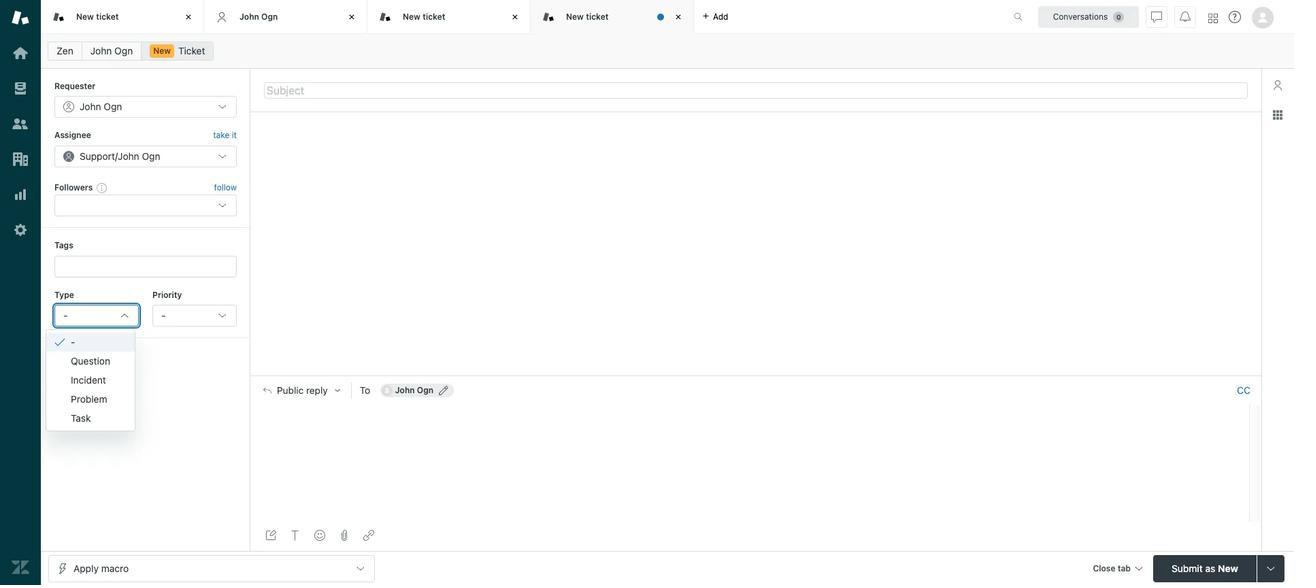 Task type: locate. For each thing, give the bounding box(es) containing it.
1 new ticket from the left
[[76, 11, 119, 22]]

1 close image from the left
[[182, 10, 195, 24]]

take it
[[213, 130, 237, 140]]

- up 'question'
[[71, 336, 75, 347]]

it
[[232, 130, 237, 140]]

secondary element
[[41, 37, 1294, 65]]

- button for type
[[54, 305, 139, 327]]

tarashultz49@gmail.com image
[[382, 385, 393, 396]]

2 horizontal spatial close image
[[508, 10, 522, 24]]

0 horizontal spatial -
[[63, 310, 68, 321]]

john ogn link
[[82, 42, 142, 61]]

problem option
[[46, 390, 135, 409]]

submit as new
[[1172, 562, 1238, 574]]

close image
[[182, 10, 195, 24], [345, 10, 359, 24], [508, 10, 522, 24]]

john inside tab
[[240, 11, 259, 22]]

admin image
[[12, 221, 29, 239]]

- button for priority
[[152, 305, 237, 327]]

assignee
[[54, 130, 91, 140]]

customers image
[[12, 115, 29, 133]]

john ogn tab
[[204, 0, 367, 34]]

3 close image from the left
[[508, 10, 522, 24]]

support
[[80, 150, 115, 162]]

draft mode image
[[265, 530, 276, 541]]

2 new ticket from the left
[[403, 11, 445, 22]]

2 horizontal spatial new ticket
[[566, 11, 609, 22]]

new ticket tab
[[41, 0, 204, 34], [367, 0, 531, 34], [531, 0, 694, 34]]

apply macro
[[73, 562, 129, 574]]

displays possible ticket submission types image
[[1266, 563, 1277, 574]]

type
[[54, 290, 74, 300]]

-
[[63, 310, 68, 321], [161, 310, 166, 321], [71, 336, 75, 347]]

ogn
[[261, 11, 278, 22], [114, 45, 133, 56], [104, 101, 122, 113], [142, 150, 160, 162], [417, 385, 434, 395]]

task
[[71, 412, 91, 424]]

1 horizontal spatial ticket
[[423, 11, 445, 22]]

ogn inside 'john ogn' tab
[[261, 11, 278, 22]]

0 horizontal spatial - button
[[54, 305, 139, 327]]

organizations image
[[12, 150, 29, 168]]

views image
[[12, 80, 29, 97]]

ogn inside requester element
[[104, 101, 122, 113]]

tab
[[1118, 563, 1131, 573]]

2 horizontal spatial -
[[161, 310, 166, 321]]

john ogn
[[240, 11, 278, 22], [90, 45, 133, 56], [80, 101, 122, 113], [395, 385, 434, 395]]

- down type
[[63, 310, 68, 321]]

- down priority
[[161, 310, 166, 321]]

public reply
[[277, 385, 328, 396]]

apps image
[[1273, 110, 1283, 120]]

new
[[76, 11, 94, 22], [403, 11, 421, 22], [566, 11, 584, 22], [153, 46, 171, 56], [1218, 562, 1238, 574]]

assignee element
[[54, 145, 237, 167]]

1 horizontal spatial -
[[71, 336, 75, 347]]

add button
[[694, 0, 737, 33]]

john
[[240, 11, 259, 22], [90, 45, 112, 56], [80, 101, 101, 113], [118, 150, 139, 162], [395, 385, 415, 395]]

3 new ticket from the left
[[566, 11, 609, 22]]

1 - button from the left
[[54, 305, 139, 327]]

0 horizontal spatial ticket
[[96, 11, 119, 22]]

tags
[[54, 240, 73, 251]]

0 horizontal spatial close image
[[182, 10, 195, 24]]

button displays agent's chat status as invisible. image
[[1151, 11, 1162, 22]]

conversations
[[1053, 11, 1108, 21]]

1 new ticket tab from the left
[[41, 0, 204, 34]]

1 horizontal spatial - button
[[152, 305, 237, 327]]

main element
[[0, 0, 41, 585]]

2 close image from the left
[[345, 10, 359, 24]]

support / john ogn
[[80, 150, 160, 162]]

close tab
[[1093, 563, 1131, 573]]

task option
[[46, 409, 135, 428]]

new ticket for 3rd new ticket tab from the right
[[76, 11, 119, 22]]

notifications image
[[1180, 11, 1191, 22]]

close tab button
[[1087, 555, 1148, 584]]

add attachment image
[[339, 530, 350, 541]]

john inside requester element
[[80, 101, 101, 113]]

ticket
[[96, 11, 119, 22], [423, 11, 445, 22], [586, 11, 609, 22]]

1 horizontal spatial close image
[[345, 10, 359, 24]]

tags element
[[54, 256, 237, 277]]

public
[[277, 385, 304, 396]]

tabs tab list
[[41, 0, 1000, 34]]

john ogn inside the secondary element
[[90, 45, 133, 56]]

1 horizontal spatial new ticket
[[403, 11, 445, 22]]

- button down priority
[[152, 305, 237, 327]]

- option
[[46, 332, 135, 352]]

john ogn inside tab
[[240, 11, 278, 22]]

edit user image
[[439, 386, 449, 395]]

new inside the secondary element
[[153, 46, 171, 56]]

incident option
[[46, 371, 135, 390]]

new ticket
[[76, 11, 119, 22], [403, 11, 445, 22], [566, 11, 609, 22]]

zendesk products image
[[1209, 13, 1218, 23]]

as
[[1206, 562, 1216, 574]]

ogn inside john ogn link
[[114, 45, 133, 56]]

- button
[[54, 305, 139, 327], [152, 305, 237, 327]]

0 horizontal spatial new ticket
[[76, 11, 119, 22]]

2 horizontal spatial ticket
[[586, 11, 609, 22]]

- button up - option
[[54, 305, 139, 327]]

2 - button from the left
[[152, 305, 237, 327]]

insert emojis image
[[314, 530, 325, 541]]

- inside option
[[71, 336, 75, 347]]

reply
[[306, 385, 328, 396]]



Task type: describe. For each thing, give the bounding box(es) containing it.
zendesk image
[[12, 559, 29, 576]]

customer context image
[[1273, 80, 1283, 91]]

type list box
[[46, 329, 135, 431]]

submit
[[1172, 562, 1203, 574]]

john inside the secondary element
[[90, 45, 112, 56]]

format text image
[[290, 530, 301, 541]]

2 new ticket tab from the left
[[367, 0, 531, 34]]

followers element
[[54, 195, 237, 217]]

2 ticket from the left
[[423, 11, 445, 22]]

follow
[[214, 182, 237, 193]]

cc button
[[1237, 384, 1251, 397]]

close image inside 'john ogn' tab
[[345, 10, 359, 24]]

1 ticket from the left
[[96, 11, 119, 22]]

john inside "assignee" element
[[118, 150, 139, 162]]

zen
[[56, 45, 73, 56]]

to
[[360, 384, 370, 396]]

question
[[71, 355, 110, 367]]

take it button
[[213, 129, 237, 143]]

john ogn inside requester element
[[80, 101, 122, 113]]

reporting image
[[12, 186, 29, 203]]

follow button
[[214, 182, 237, 194]]

conversations button
[[1038, 6, 1139, 28]]

new ticket for third new ticket tab from left
[[566, 11, 609, 22]]

requester
[[54, 81, 96, 91]]

incident
[[71, 374, 106, 386]]

info on adding followers image
[[97, 182, 108, 193]]

take
[[213, 130, 230, 140]]

- for priority
[[161, 310, 166, 321]]

public reply button
[[251, 376, 351, 405]]

minimize composer image
[[751, 370, 761, 381]]

ogn inside "assignee" element
[[142, 150, 160, 162]]

get started image
[[12, 44, 29, 62]]

add
[[713, 11, 728, 21]]

/
[[115, 150, 118, 162]]

close
[[1093, 563, 1116, 573]]

ticket
[[178, 45, 205, 56]]

3 new ticket tab from the left
[[531, 0, 694, 34]]

question option
[[46, 352, 135, 371]]

new ticket for second new ticket tab from the right
[[403, 11, 445, 22]]

3 ticket from the left
[[586, 11, 609, 22]]

followers
[[54, 182, 93, 192]]

apply
[[73, 562, 99, 574]]

zendesk support image
[[12, 9, 29, 27]]

priority
[[152, 290, 182, 300]]

close image
[[672, 10, 685, 24]]

requester element
[[54, 96, 237, 118]]

get help image
[[1229, 11, 1241, 23]]

zen link
[[48, 42, 82, 61]]

cc
[[1237, 384, 1251, 396]]

- for type
[[63, 310, 68, 321]]

problem
[[71, 393, 107, 405]]

add link (cmd k) image
[[363, 530, 374, 541]]

macro
[[101, 562, 129, 574]]

Subject field
[[264, 82, 1248, 98]]



Task type: vqa. For each thing, say whether or not it's contained in the screenshot.
the Add attachment 'icon'
yes



